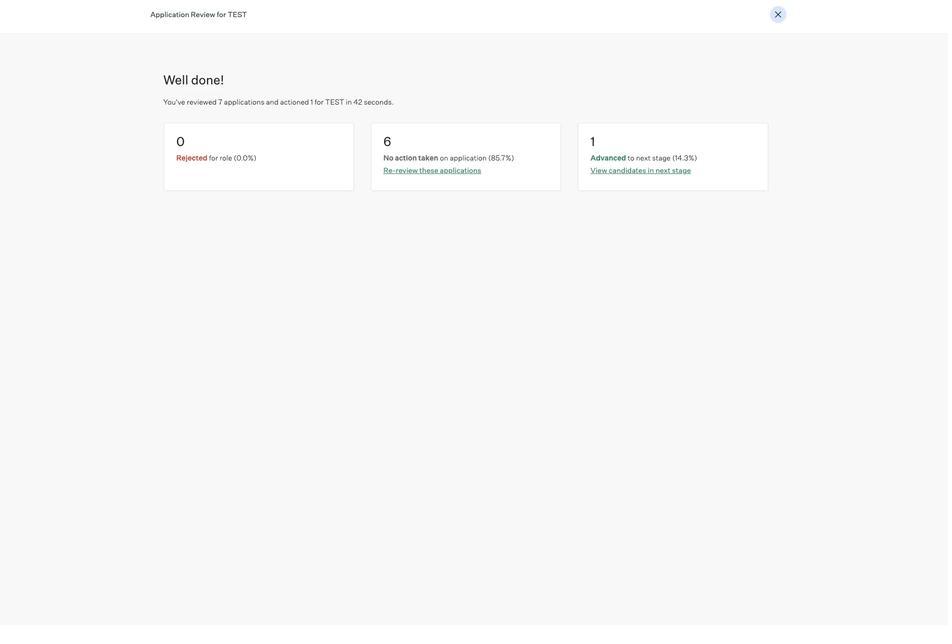 Task type: locate. For each thing, give the bounding box(es) containing it.
actioned
[[280, 97, 309, 106]]

next up the view candidates in next stage link
[[636, 153, 651, 162]]

1 vertical spatial in
[[648, 166, 654, 175]]

2 vertical spatial for
[[209, 153, 218, 162]]

for right 1
[[315, 97, 324, 106]]

for
[[217, 10, 226, 19], [315, 97, 324, 106], [209, 153, 218, 162]]

next right "candidates"
[[656, 166, 671, 175]]

reviewed
[[187, 97, 217, 106]]

close image
[[772, 8, 784, 21]]

seconds.
[[364, 97, 394, 106]]

test right 1
[[325, 97, 344, 106]]

review
[[396, 166, 418, 175]]

0 vertical spatial test
[[228, 10, 247, 19]]

and
[[266, 97, 279, 106]]

well done!
[[163, 72, 224, 88]]

applications down "application"
[[440, 166, 481, 175]]

test
[[228, 10, 247, 19], [325, 97, 344, 106]]

0 horizontal spatial test
[[228, 10, 247, 19]]

1 horizontal spatial applications
[[440, 166, 481, 175]]

7
[[218, 97, 222, 106]]

taken
[[419, 153, 438, 162]]

stage down (14.3%)
[[672, 166, 691, 175]]

0 horizontal spatial applications
[[224, 97, 265, 106]]

1 horizontal spatial test
[[325, 97, 344, 106]]

you've reviewed 7 applications and actioned 1 for test in 42 seconds.
[[163, 97, 394, 106]]

applications right "7"
[[224, 97, 265, 106]]

1 vertical spatial for
[[315, 97, 324, 106]]

no action taken on application (85.7%) re-review these applications
[[384, 153, 514, 175]]

well
[[163, 72, 188, 88]]

stage left (14.3%)
[[652, 153, 671, 162]]

for right the review
[[217, 10, 226, 19]]

these
[[420, 166, 438, 175]]

1 horizontal spatial next
[[656, 166, 671, 175]]

in
[[346, 97, 352, 106], [648, 166, 654, 175]]

applications
[[224, 97, 265, 106], [440, 166, 481, 175]]

on
[[440, 153, 448, 162]]

stage
[[652, 153, 671, 162], [672, 166, 691, 175]]

candidates
[[609, 166, 646, 175]]

rejected for role (0.0%)
[[176, 153, 257, 162]]

1 vertical spatial applications
[[440, 166, 481, 175]]

0 horizontal spatial next
[[636, 153, 651, 162]]

for left role
[[209, 153, 218, 162]]

0 horizontal spatial stage
[[652, 153, 671, 162]]

0 vertical spatial applications
[[224, 97, 265, 106]]

re-
[[384, 166, 396, 175]]

next
[[636, 153, 651, 162], [656, 166, 671, 175]]

0 horizontal spatial in
[[346, 97, 352, 106]]

in inside advanced to next stage (14.3%) view candidates in next stage
[[648, 166, 654, 175]]

in left the 42
[[346, 97, 352, 106]]

1 vertical spatial stage
[[672, 166, 691, 175]]

1 horizontal spatial in
[[648, 166, 654, 175]]

in right "candidates"
[[648, 166, 654, 175]]

no
[[384, 153, 394, 162]]

test right the review
[[228, 10, 247, 19]]

(85.7%)
[[488, 153, 514, 162]]

1 vertical spatial test
[[325, 97, 344, 106]]

1
[[311, 97, 313, 106]]



Task type: describe. For each thing, give the bounding box(es) containing it.
1 vertical spatial next
[[656, 166, 671, 175]]

0 vertical spatial in
[[346, 97, 352, 106]]

role
[[220, 153, 232, 162]]

(14.3%)
[[672, 153, 697, 162]]

you've
[[163, 97, 185, 106]]

0 vertical spatial stage
[[652, 153, 671, 162]]

view
[[591, 166, 607, 175]]

application
[[150, 10, 189, 19]]

review
[[191, 10, 215, 19]]

advanced
[[591, 153, 626, 162]]

(0.0%)
[[234, 153, 257, 162]]

application review for test
[[150, 10, 247, 19]]

0 vertical spatial for
[[217, 10, 226, 19]]

advanced to next stage (14.3%) view candidates in next stage
[[591, 153, 697, 175]]

1 horizontal spatial stage
[[672, 166, 691, 175]]

to
[[628, 153, 635, 162]]

0 vertical spatial next
[[636, 153, 651, 162]]

action
[[395, 153, 417, 162]]

re-review these applications link
[[384, 163, 481, 176]]

rejected
[[176, 153, 208, 162]]

application
[[450, 153, 487, 162]]

applications inside no action taken on application (85.7%) re-review these applications
[[440, 166, 481, 175]]

done!
[[191, 72, 224, 88]]

view candidates in next stage link
[[591, 163, 691, 176]]

42
[[354, 97, 362, 106]]



Task type: vqa. For each thing, say whether or not it's contained in the screenshot.
Next
yes



